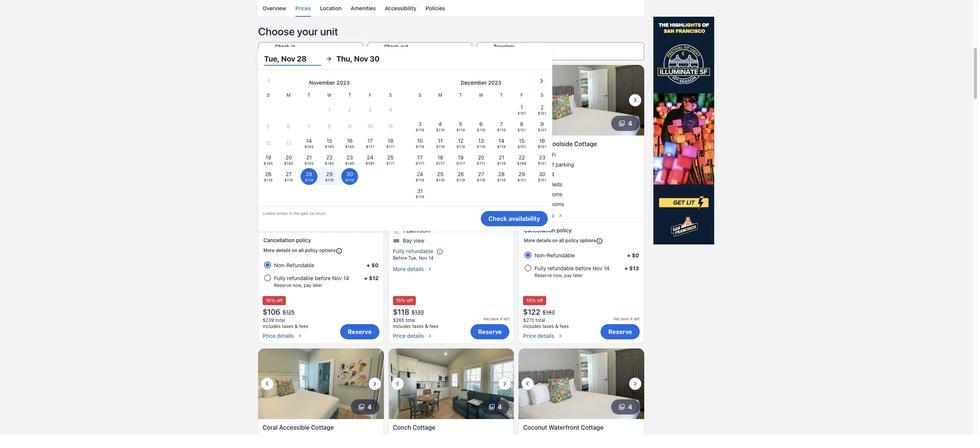 Task type: vqa. For each thing, say whether or not it's contained in the screenshot.
nov 28
yes



Task type: locate. For each thing, give the bounding box(es) containing it.
price details button down $122 $143 $273 total includes taxes & fees
[[524, 330, 569, 340]]

free wifi list item up 2 queen beds list item
[[263, 152, 380, 159]]

parking inside free self parking 386 sq ft reserve now, pay deposit sleeps 2
[[426, 168, 444, 175]]

show next image image for the show all 4 images for conch cottage
[[501, 380, 510, 389]]

1 price details from the left
[[263, 333, 294, 340]]

more details on all policy options button up + $13 reserve now, pay later
[[524, 235, 640, 248]]

free self parking
[[273, 162, 314, 168], [534, 162, 575, 168]]

2 medium image from the left
[[427, 334, 433, 340]]

+ $0 for $122
[[628, 253, 640, 259]]

2 vertical spatial now,
[[293, 283, 303, 289]]

2 price details button from the left
[[393, 330, 439, 340]]

nov inside tue, nov 28 button
[[281, 54, 295, 63]]

december
[[461, 79, 487, 86]]

&
[[295, 324, 298, 330], [425, 324, 429, 330], [556, 324, 559, 330]]

nov
[[275, 51, 286, 58], [281, 54, 295, 63], [354, 54, 368, 63], [419, 256, 428, 261], [593, 265, 603, 272], [332, 275, 342, 282]]

taxes inside $118 $139 $265 total includes taxes & fees
[[413, 324, 424, 330]]

1 horizontal spatial have
[[621, 317, 630, 322]]

more details on all policy options for $122
[[524, 238, 597, 244]]

bathroom
[[277, 201, 300, 208], [407, 228, 431, 234]]

includes inside $122 $143 $273 total includes taxes & fees
[[524, 324, 542, 330]]

2 have from the left
[[621, 317, 630, 322]]

2 left queen
[[273, 181, 276, 188]]

more for $122's more details on all policy options button
[[524, 238, 536, 244]]

now, up $143
[[554, 273, 563, 279]]

$239
[[263, 318, 274, 324]]

0 horizontal spatial cancellation
[[264, 237, 295, 244]]

later
[[574, 273, 583, 279], [313, 283, 323, 289]]

bay left in
[[273, 211, 282, 218]]

2 for 2 queen beds
[[273, 181, 276, 188]]

price details for $106
[[263, 333, 294, 340]]

choose your unit
[[258, 25, 338, 38]]

total inside $106 $125 $239 total includes taxes & fees
[[276, 318, 285, 324]]

28 inside button
[[288, 51, 295, 58]]

bay view left 'past'
[[273, 211, 294, 218]]

2 for 2 bedrooms
[[534, 191, 537, 198]]

0 vertical spatial all
[[560, 238, 565, 244]]

1 horizontal spatial sleeps
[[403, 198, 420, 205]]

small image for $106
[[336, 248, 343, 255]]

15% off up $118
[[396, 298, 413, 304]]

2 m from the left
[[439, 92, 443, 98]]

medium image
[[558, 213, 564, 219], [427, 267, 433, 273]]

1 sleeps 4 list item from the left
[[263, 172, 380, 178]]

1 horizontal spatial we have 4 left
[[614, 317, 640, 322]]

list containing overview
[[258, 0, 645, 17]]

show next image image for show all 4 images for coconut waterfront cottage
[[631, 380, 640, 389]]

reserve link
[[341, 325, 380, 340], [601, 325, 640, 340]]

t
[[308, 92, 311, 98], [349, 92, 351, 98], [460, 92, 463, 98], [500, 92, 503, 98]]

1 vertical spatial bay view list item
[[393, 238, 510, 245]]

fees for $122
[[560, 324, 569, 330]]

1 m from the left
[[287, 92, 291, 98]]

sleeps 4 up the king
[[534, 172, 555, 178]]

0 horizontal spatial bathroom
[[277, 201, 300, 208]]

1 down the lowest prices in the past 24 hours check availability
[[403, 228, 406, 234]]

fully refundable before nov 14
[[535, 265, 610, 272], [274, 275, 349, 282]]

0 horizontal spatial sleeps 4
[[273, 172, 294, 178]]

1 w from the left
[[327, 92, 332, 98]]

taxes inside $106 $125 $239 total includes taxes & fees
[[282, 324, 294, 330]]

2 inside free self parking 386 sq ft reserve now, pay deposit sleeps 2
[[421, 198, 424, 205]]

in
[[289, 211, 293, 216]]

includes for $106
[[263, 324, 281, 330]]

policies link
[[426, 0, 445, 17]]

free wifi down coconut poolside cottage
[[534, 152, 556, 158]]

tue, nov 28 button
[[264, 52, 321, 66]]

0 horizontal spatial wifi
[[285, 152, 296, 158]]

$12
[[369, 275, 379, 282]]

cancellation policy for $122
[[524, 227, 572, 234]]

fully
[[393, 248, 405, 255], [535, 265, 547, 272], [274, 275, 286, 282]]

cottage inside palm cottage 10/10 exceptional
[[409, 141, 431, 148]]

0 horizontal spatial 2023
[[337, 79, 350, 86]]

1 includes from the left
[[263, 324, 281, 330]]

bay view
[[273, 211, 294, 218], [403, 238, 425, 244]]

3 off from the left
[[537, 298, 544, 304]]

2 horizontal spatial off
[[537, 298, 544, 304]]

4
[[629, 120, 633, 127], [291, 172, 294, 178], [551, 172, 555, 178], [500, 317, 503, 322], [631, 317, 633, 322], [368, 404, 372, 411], [498, 404, 502, 411], [629, 404, 633, 411]]

medium image down $118 $139 $265 total includes taxes & fees
[[427, 334, 433, 340]]

more for $106 more details on all policy options button
[[264, 248, 275, 254]]

free self parking for $122
[[534, 162, 575, 168]]

thu, nov 30
[[337, 54, 380, 63]]

1 horizontal spatial off
[[407, 298, 413, 304]]

2 includes from the left
[[393, 324, 411, 330]]

more details down 2 bathrooms
[[524, 213, 555, 219]]

0 vertical spatial later
[[574, 273, 583, 279]]

2 total from the left
[[406, 318, 416, 324]]

beds up bedrooms
[[551, 181, 563, 188]]

medium image down $106 $125 $239 total includes taxes & fees
[[297, 334, 303, 340]]

taxes inside $122 $143 $273 total includes taxes & fees
[[543, 324, 554, 330]]

0 vertical spatial pay
[[437, 188, 446, 195]]

hours
[[316, 211, 326, 216]]

1 horizontal spatial tue,
[[409, 256, 418, 261]]

3 includes from the left
[[524, 324, 542, 330]]

past
[[301, 211, 309, 216]]

2 for 2 king beds
[[534, 181, 537, 188]]

3 price from the left
[[524, 333, 536, 340]]

coral
[[263, 425, 278, 432]]

1 medium image from the left
[[297, 334, 303, 340]]

now, for $106
[[293, 283, 303, 289]]

small image
[[597, 238, 604, 245], [336, 248, 343, 255]]

coconut for coconut waterfront cottage
[[524, 425, 548, 432]]

nov left "30"
[[354, 54, 368, 63]]

bathroom up 'fully refundable' at the left of page
[[407, 228, 431, 234]]

1 we have 4 left from the left
[[484, 317, 510, 322]]

3 15% from the left
[[527, 298, 536, 304]]

1 coconut from the top
[[524, 141, 548, 148]]

pay inside + $12 reserve now, pay later
[[304, 283, 312, 289]]

0 horizontal spatial sleeps 4 list item
[[263, 172, 380, 178]]

parking up 2 queen beds
[[295, 162, 314, 168]]

now, inside + $13 reserve now, pay later
[[554, 273, 563, 279]]

1 beds from the left
[[295, 181, 307, 188]]

& for $118
[[425, 324, 429, 330]]

1 sleeps 4 from the left
[[273, 172, 294, 178]]

0 horizontal spatial 14
[[344, 275, 349, 282]]

2 free self parking from the left
[[534, 162, 575, 168]]

king
[[538, 181, 549, 188]]

1 bedroom, premium bedding, individually decorated image
[[519, 65, 645, 136], [258, 349, 384, 420], [519, 349, 645, 420]]

1 bathroom list item up the fully refundable button on the bottom
[[393, 228, 510, 235]]

non-refundable up + $13 reserve now, pay later
[[535, 253, 575, 259]]

2023 right december
[[489, 79, 502, 86]]

& inside $118 $139 $265 total includes taxes & fees
[[425, 324, 429, 330]]

more details button
[[524, 213, 640, 219], [393, 266, 510, 273]]

0 horizontal spatial reserve link
[[341, 325, 380, 340]]

nov 28
[[275, 51, 295, 58]]

3 medium image from the left
[[558, 334, 564, 340]]

+ $12 reserve now, pay later
[[274, 275, 379, 289]]

refundable for $106
[[287, 262, 315, 269]]

0 horizontal spatial free self parking list item
[[263, 162, 380, 168]]

& inside $106 $125 $239 total includes taxes & fees
[[295, 324, 298, 330]]

15% up $118
[[396, 298, 406, 304]]

2 list item from the top
[[393, 218, 510, 225]]

total down $125 button
[[276, 318, 285, 324]]

1 up lowest
[[273, 201, 275, 208]]

coconut for coconut poolside cottage
[[524, 141, 548, 148]]

2 off from the left
[[407, 298, 413, 304]]

off
[[277, 298, 283, 304], [407, 298, 413, 304], [537, 298, 544, 304]]

more details button down the fully refundable button on the bottom
[[393, 266, 510, 273]]

1 15% from the left
[[266, 298, 275, 304]]

t down november 2023
[[349, 92, 351, 98]]

includes inside $106 $125 $239 total includes taxes & fees
[[263, 324, 281, 330]]

2 & from the left
[[425, 324, 429, 330]]

3 & from the left
[[556, 324, 559, 330]]

sleeps 4 list item up 2 king beds list item
[[524, 172, 640, 178]]

2 s from the left
[[389, 92, 392, 98]]

show all 4 images for coral accessible cottage image
[[359, 405, 365, 411]]

0 horizontal spatial non-
[[274, 262, 287, 269]]

medium image down the before tue, nov 14
[[427, 267, 433, 273]]

non-refundable for $106
[[274, 262, 315, 269]]

14 for $106
[[344, 275, 349, 282]]

tue, down 'fully refundable' at the left of page
[[409, 256, 418, 261]]

0 horizontal spatial $0
[[372, 262, 379, 269]]

free wifi list item for $122
[[524, 152, 640, 159]]

more details on all policy options down bathrooms
[[524, 238, 597, 244]]

fees inside $118 $139 $265 total includes taxes & fees
[[430, 324, 439, 330]]

view for topmost bay view list item
[[283, 211, 294, 218]]

0 horizontal spatial all
[[299, 248, 304, 254]]

1 bathroom list item
[[263, 201, 380, 208], [393, 228, 510, 235]]

more down availability
[[524, 238, 536, 244]]

0 horizontal spatial m
[[287, 92, 291, 98]]

2 horizontal spatial &
[[556, 324, 559, 330]]

cottage for coconut waterfront cottage
[[581, 425, 604, 432]]

sleeps
[[273, 172, 289, 178], [534, 172, 550, 178], [403, 198, 420, 205]]

prices
[[296, 5, 311, 11]]

bathrooms
[[538, 201, 565, 208]]

1 horizontal spatial 1 bathroom list item
[[393, 228, 510, 235]]

1 for 1 bathroom list item to the bottom
[[403, 228, 406, 234]]

price details button down $118 $139 $265 total includes taxes & fees
[[393, 330, 439, 340]]

free self parking 386 sq ft reserve now, pay deposit sleeps 2
[[403, 168, 466, 205]]

15% for $122
[[527, 298, 536, 304]]

1 horizontal spatial 28
[[297, 54, 307, 63]]

15% off
[[266, 298, 283, 304], [396, 298, 413, 304], [527, 298, 544, 304]]

1 free self parking from the left
[[273, 162, 314, 168]]

1 horizontal spatial $0
[[632, 253, 640, 259]]

2023 right november at the top left of the page
[[337, 79, 350, 86]]

2 sleeps 4 from the left
[[534, 172, 555, 178]]

s
[[267, 92, 270, 98], [389, 92, 392, 98], [419, 92, 422, 98], [541, 92, 544, 98]]

1 taxes from the left
[[282, 324, 294, 330]]

refundable up + $12 reserve now, pay later
[[287, 262, 315, 269]]

1 total from the left
[[276, 318, 285, 324]]

3 taxes from the left
[[543, 324, 554, 330]]

more details on all policy options
[[524, 238, 597, 244], [264, 248, 336, 254]]

cottage right lime
[[290, 141, 313, 148]]

1 horizontal spatial includes
[[393, 324, 411, 330]]

cancellation
[[524, 227, 556, 234], [264, 237, 295, 244]]

parking
[[295, 162, 314, 168], [556, 162, 575, 168], [426, 168, 444, 175]]

more for more details "button" to the right
[[524, 213, 536, 219]]

1 horizontal spatial non-refundable
[[535, 253, 575, 259]]

all
[[560, 238, 565, 244], [299, 248, 304, 254]]

1 vertical spatial before
[[315, 275, 331, 282]]

2 f from the left
[[521, 92, 524, 98]]

1 horizontal spatial cancellation
[[524, 227, 556, 234]]

0 vertical spatial tue,
[[264, 54, 280, 63]]

1 left from the left
[[504, 317, 510, 322]]

fully refundable before nov 14 for $122
[[535, 265, 610, 272]]

0 horizontal spatial 15% off
[[266, 298, 283, 304]]

1 f from the left
[[369, 92, 372, 98]]

0 vertical spatial bay
[[273, 211, 282, 218]]

cottage
[[290, 141, 313, 148], [409, 141, 431, 148], [575, 141, 597, 148], [311, 425, 334, 432], [413, 425, 436, 432], [581, 425, 604, 432]]

total for $122
[[536, 318, 546, 324]]

0 vertical spatial fully refundable before nov 14
[[535, 265, 610, 272]]

0 horizontal spatial free self parking
[[273, 162, 314, 168]]

medium image down $122 $143 $273 total includes taxes & fees
[[558, 334, 564, 340]]

we have 4 left for $118
[[484, 317, 510, 322]]

1 vertical spatial 1
[[403, 228, 406, 234]]

medium image
[[297, 334, 303, 340], [427, 334, 433, 340], [558, 334, 564, 340]]

1 vertical spatial coconut
[[524, 425, 548, 432]]

2 queen beds list item
[[263, 181, 380, 188]]

total inside $122 $143 $273 total includes taxes & fees
[[536, 318, 546, 324]]

1 horizontal spatial cancellation policy
[[524, 227, 572, 234]]

2 sleeps 4 list item from the left
[[524, 172, 640, 178]]

1 fees from the left
[[299, 324, 309, 330]]

1 horizontal spatial price details button
[[393, 330, 439, 340]]

1 horizontal spatial before
[[576, 265, 592, 272]]

0 vertical spatial non-
[[535, 253, 548, 259]]

self for $106
[[285, 162, 294, 168]]

options up + $13 reserve now, pay later
[[580, 238, 597, 244]]

free self parking list item up 2 king beds list item
[[524, 162, 640, 168]]

0 horizontal spatial f
[[369, 92, 372, 98]]

total inside $118 $139 $265 total includes taxes & fees
[[406, 318, 416, 324]]

price details button
[[263, 330, 309, 340], [393, 330, 439, 340], [524, 330, 569, 340]]

15% up $122 on the right
[[527, 298, 536, 304]]

wifi
[[285, 152, 296, 158], [546, 152, 556, 158], [415, 159, 426, 165]]

2 taxes from the left
[[413, 324, 424, 330]]

2 horizontal spatial wifi
[[546, 152, 556, 158]]

1 off from the left
[[277, 298, 283, 304]]

sleeps for $122
[[534, 172, 550, 178]]

options up + $12 reserve now, pay later
[[320, 248, 336, 254]]

1 horizontal spatial price details
[[393, 333, 424, 340]]

now,
[[424, 188, 436, 195], [554, 273, 563, 279], [293, 283, 303, 289]]

we have 4 left
[[484, 317, 510, 322], [614, 317, 640, 322]]

on
[[553, 238, 558, 244], [292, 248, 298, 254]]

sleeps up the lowest prices in the past 24 hours check availability
[[403, 198, 420, 205]]

parking for $122
[[556, 162, 575, 168]]

1 bathroom list item up hours
[[263, 201, 380, 208]]

0 horizontal spatial we have 4 left
[[484, 317, 510, 322]]

free self parking list item for $106
[[263, 162, 380, 168]]

0 horizontal spatial fully refundable before nov 14
[[274, 275, 349, 282]]

+ left $13
[[625, 265, 629, 272]]

1 horizontal spatial price
[[393, 333, 406, 340]]

bay view for topmost bay view list item
[[273, 211, 294, 218]]

free
[[273, 152, 284, 158], [534, 152, 544, 158], [403, 159, 414, 165], [273, 162, 284, 168], [534, 162, 544, 168], [403, 168, 414, 175]]

coconut left poolside
[[524, 141, 548, 148]]

more down lowest
[[264, 248, 275, 254]]

3 price details button from the left
[[524, 330, 569, 340]]

0 horizontal spatial fully
[[274, 275, 286, 282]]

more details on all policy options button for $106
[[264, 245, 379, 258]]

price details button for $122
[[524, 330, 569, 340]]

options for $106
[[320, 248, 336, 254]]

non-
[[535, 253, 548, 259], [274, 262, 287, 269]]

sleeps 4 list item
[[263, 172, 380, 178], [524, 172, 640, 178]]

1 15% off from the left
[[266, 298, 283, 304]]

includes down $273 at the right
[[524, 324, 542, 330]]

3 15% off from the left
[[527, 298, 544, 304]]

2 price details from the left
[[393, 333, 424, 340]]

f
[[369, 92, 372, 98], [521, 92, 524, 98]]

now, inside + $12 reserve now, pay later
[[293, 283, 303, 289]]

cottage right accessible
[[311, 425, 334, 432]]

0 horizontal spatial now,
[[293, 283, 303, 289]]

1 vertical spatial bay view
[[403, 238, 425, 244]]

taxes down $125 button
[[282, 324, 294, 330]]

later for $106
[[313, 283, 323, 289]]

have for $118
[[491, 317, 499, 322]]

bay view list item down 2 queen beds list item
[[263, 211, 380, 218]]

tue, inside tue, nov 28 button
[[264, 54, 280, 63]]

1 horizontal spatial view
[[414, 238, 425, 244]]

view for right bay view list item
[[414, 238, 425, 244]]

0 horizontal spatial self
[[285, 162, 294, 168]]

w down december 2023
[[479, 92, 484, 98]]

0 horizontal spatial 15%
[[266, 298, 275, 304]]

fees for $106
[[299, 324, 309, 330]]

2 we from the left
[[614, 317, 620, 322]]

15% off up $122 on the right
[[527, 298, 544, 304]]

1 vertical spatial cancellation
[[264, 237, 295, 244]]

m for december 2023
[[439, 92, 443, 98]]

+
[[628, 253, 631, 259], [367, 262, 370, 269], [625, 265, 629, 272], [364, 275, 368, 282]]

2 horizontal spatial 15%
[[527, 298, 536, 304]]

4 button for coral accessible cottage
[[351, 400, 380, 415]]

free self parking list item for $122
[[524, 162, 640, 168]]

0 horizontal spatial medium image
[[297, 334, 303, 340]]

15% off up '$106'
[[266, 298, 283, 304]]

more details for the bottom more details "button"
[[393, 266, 424, 273]]

2 horizontal spatial medium image
[[558, 334, 564, 340]]

more details on all policy options button up + $12 reserve now, pay later
[[264, 245, 379, 258]]

cancellation policy down availability
[[524, 227, 572, 234]]

2 horizontal spatial free self parking list item
[[524, 162, 640, 168]]

2 left bedrooms
[[534, 191, 537, 198]]

free wifi list item
[[263, 152, 380, 159], [524, 152, 640, 159], [393, 159, 510, 165]]

1 horizontal spatial sleeps 4 list item
[[524, 172, 640, 178]]

1 horizontal spatial f
[[521, 92, 524, 98]]

2 left from the left
[[634, 317, 640, 322]]

2 coconut from the top
[[524, 425, 548, 432]]

now, inside free self parking 386 sq ft reserve now, pay deposit sleeps 2
[[424, 188, 436, 195]]

show next image image
[[370, 96, 380, 105], [501, 96, 510, 105], [631, 96, 640, 105], [370, 380, 380, 389], [501, 380, 510, 389], [631, 380, 640, 389]]

coconut waterfront cottage
[[524, 425, 604, 432]]

28
[[288, 51, 295, 58], [297, 54, 307, 63]]

2 15% off from the left
[[396, 298, 413, 304]]

1 bathroom up prices
[[273, 201, 300, 208]]

0 horizontal spatial w
[[327, 92, 332, 98]]

sleeps 4 list item up 2 queen beds list item
[[263, 172, 380, 178]]

2 left bathrooms
[[534, 201, 537, 208]]

2 2023 from the left
[[489, 79, 502, 86]]

more details on all policy options down the
[[264, 248, 336, 254]]

w for november
[[327, 92, 332, 98]]

2 horizontal spatial taxes
[[543, 324, 554, 330]]

reserve now, pay deposit list item
[[393, 188, 510, 195]]

free wifi list item up 386 sq ft list item
[[393, 159, 510, 165]]

0 horizontal spatial more details button
[[393, 266, 510, 273]]

beds inside 2 king beds list item
[[551, 181, 563, 188]]

1 vertical spatial fully refundable before nov 14
[[274, 275, 349, 282]]

0 vertical spatial more details button
[[524, 213, 640, 219]]

on for $122
[[553, 238, 558, 244]]

1 vertical spatial medium image
[[427, 267, 433, 273]]

+ left $12
[[364, 275, 368, 282]]

free wifi list item for $106
[[263, 152, 380, 159]]

bay view for right bay view list item
[[403, 238, 425, 244]]

policies
[[426, 5, 445, 11]]

non-refundable up + $12 reserve now, pay later
[[274, 262, 315, 269]]

2 w from the left
[[479, 92, 484, 98]]

1 vertical spatial 1 bathroom list item
[[393, 228, 510, 235]]

reserve inside free self parking 386 sq ft reserve now, pay deposit sleeps 2
[[403, 188, 423, 195]]

nov inside nov 28 button
[[275, 51, 286, 58]]

& inside $122 $143 $273 total includes taxes & fees
[[556, 324, 559, 330]]

0 horizontal spatial later
[[313, 283, 323, 289]]

coral accessible cottage
[[263, 425, 334, 432]]

cottage right poolside
[[575, 141, 597, 148]]

0 horizontal spatial parking
[[295, 162, 314, 168]]

5
[[368, 120, 372, 127]]

left
[[504, 317, 510, 322], [634, 317, 640, 322]]

free wifi list item down poolside
[[524, 152, 640, 159]]

1 we from the left
[[484, 317, 489, 322]]

0 horizontal spatial view
[[283, 211, 294, 218]]

0 horizontal spatial bay view list item
[[263, 211, 380, 218]]

1 horizontal spatial bathroom
[[407, 228, 431, 234]]

sleeps up queen
[[273, 172, 289, 178]]

parking up 386 sq ft list item
[[426, 168, 444, 175]]

more down before
[[393, 266, 406, 273]]

2 reserve link from the left
[[601, 325, 640, 340]]

2 down ft
[[421, 198, 424, 205]]

beds inside 2 queen beds list item
[[295, 181, 307, 188]]

1 price from the left
[[263, 333, 276, 340]]

free wifi
[[273, 152, 296, 158], [534, 152, 556, 158], [403, 159, 426, 165]]

$0 up $12
[[372, 262, 379, 269]]

1 have from the left
[[491, 317, 499, 322]]

later inside + $13 reserve now, pay later
[[574, 273, 583, 279]]

0 horizontal spatial before
[[315, 275, 331, 282]]

sleeps 2 list item
[[393, 198, 510, 205]]

2 beds from the left
[[551, 181, 563, 188]]

2 price from the left
[[393, 333, 406, 340]]

0 horizontal spatial pay
[[304, 283, 312, 289]]

includes inside $118 $139 $265 total includes taxes & fees
[[393, 324, 411, 330]]

0 horizontal spatial left
[[504, 317, 510, 322]]

+ $0 for $106
[[367, 262, 379, 269]]

details down $118 $139 $265 total includes taxes & fees
[[407, 333, 424, 340]]

fully refundable button
[[393, 248, 510, 256]]

2 horizontal spatial fully
[[535, 265, 547, 272]]

self up 2 queen beds
[[285, 162, 294, 168]]

off up "$139"
[[407, 298, 413, 304]]

2 left the king
[[534, 181, 537, 188]]

0 vertical spatial bay view
[[273, 211, 294, 218]]

3 button
[[482, 116, 510, 131]]

refundable inside the fully refundable button
[[407, 248, 434, 255]]

1 2023 from the left
[[337, 79, 350, 86]]

2
[[273, 181, 276, 188], [534, 181, 537, 188], [534, 191, 537, 198], [421, 198, 424, 205], [534, 201, 537, 208]]

includes
[[263, 324, 281, 330], [393, 324, 411, 330], [524, 324, 542, 330]]

bay view list item
[[263, 211, 380, 218], [393, 238, 510, 245]]

3 fees from the left
[[560, 324, 569, 330]]

0 horizontal spatial &
[[295, 324, 298, 330]]

wifi down coconut poolside cottage
[[546, 152, 556, 158]]

small image up + $12 reserve now, pay later
[[336, 248, 343, 255]]

f for december 2023
[[521, 92, 524, 98]]

14
[[429, 256, 434, 261], [604, 265, 610, 272], [344, 275, 349, 282]]

policy down bathrooms
[[557, 227, 572, 234]]

4 button for conch cottage
[[482, 400, 510, 415]]

1 horizontal spatial w
[[479, 92, 484, 98]]

refundable
[[407, 248, 434, 255], [548, 265, 574, 272], [287, 275, 314, 282]]

coconut left waterfront
[[524, 425, 548, 432]]

0 horizontal spatial taxes
[[282, 324, 294, 330]]

more details on all policy options button
[[524, 235, 640, 248], [264, 245, 379, 258]]

december 2023
[[461, 79, 502, 86]]

price down $239
[[263, 333, 276, 340]]

sleeps 4 up queen
[[273, 172, 294, 178]]

14 down 'fully refundable' at the left of page
[[429, 256, 434, 261]]

0 horizontal spatial small image
[[336, 248, 343, 255]]

fees inside $106 $125 $239 total includes taxes & fees
[[299, 324, 309, 330]]

0 vertical spatial cancellation
[[524, 227, 556, 234]]

0 vertical spatial now,
[[424, 188, 436, 195]]

1 bathroom for leftmost 1 bathroom list item
[[273, 201, 300, 208]]

pay
[[437, 188, 446, 195], [565, 273, 572, 279], [304, 283, 312, 289]]

2 fees from the left
[[430, 324, 439, 330]]

refundable for $122
[[548, 265, 574, 272]]

4 button for coconut waterfront cottage
[[612, 400, 640, 415]]

list
[[258, 0, 645, 17], [263, 152, 380, 218], [524, 152, 640, 208], [393, 159, 510, 245]]

bay
[[273, 211, 282, 218], [403, 238, 412, 244]]

pay inside free self parking 386 sq ft reserve now, pay deposit sleeps 2
[[437, 188, 446, 195]]

1 horizontal spatial medium image
[[558, 213, 564, 219]]

1 price details button from the left
[[263, 330, 309, 340]]

lime
[[275, 141, 288, 148]]

refundable
[[548, 253, 575, 259], [287, 262, 315, 269]]

1 horizontal spatial bay view
[[403, 238, 425, 244]]

view left 'past'
[[283, 211, 294, 218]]

1 vertical spatial tue,
[[409, 256, 418, 261]]

3 total from the left
[[536, 318, 546, 324]]

show previous image image
[[263, 96, 272, 105], [524, 96, 533, 105], [263, 380, 272, 389], [393, 380, 402, 389], [524, 380, 533, 389]]

wifi down exceptional
[[415, 159, 426, 165]]

self
[[285, 162, 294, 168], [546, 162, 555, 168], [415, 168, 424, 175]]

total right $273 at the right
[[536, 318, 546, 324]]

$0 up $13
[[632, 253, 640, 259]]

conch
[[393, 425, 412, 432]]

self up sq
[[415, 168, 424, 175]]

0 vertical spatial on
[[553, 238, 558, 244]]

bathroom for 1 bathroom list item to the bottom
[[407, 228, 431, 234]]

$139
[[412, 309, 424, 316]]

1 vertical spatial 14
[[604, 265, 610, 272]]

0 horizontal spatial + $0
[[367, 262, 379, 269]]

free self parking list item
[[263, 162, 380, 168], [524, 162, 640, 168], [393, 168, 510, 175]]

1 vertical spatial list item
[[393, 218, 510, 225]]

list item
[[393, 208, 510, 215], [393, 218, 510, 225]]

cancellation policy
[[524, 227, 572, 234], [264, 237, 311, 244]]

2 we have 4 left from the left
[[614, 317, 640, 322]]

24
[[310, 211, 315, 216]]

1 & from the left
[[295, 324, 298, 330]]

sleeps 4 for $122
[[534, 172, 555, 178]]

fees inside $122 $143 $273 total includes taxes & fees
[[560, 324, 569, 330]]

t down december
[[460, 92, 463, 98]]

free wifi for $122
[[534, 152, 556, 158]]

price details down $239
[[263, 333, 294, 340]]

small image up + $13 reserve now, pay later
[[597, 238, 604, 245]]

taxes for $122
[[543, 324, 554, 330]]

nov down choose your unit
[[281, 54, 295, 63]]

have
[[491, 317, 499, 322], [621, 317, 630, 322]]

1 horizontal spatial free self parking
[[534, 162, 575, 168]]

2 15% from the left
[[396, 298, 406, 304]]

1 vertical spatial non-
[[274, 262, 287, 269]]

later inside + $12 reserve now, pay later
[[313, 283, 323, 289]]

beds for $106
[[295, 181, 307, 188]]

price down $273 at the right
[[524, 333, 536, 340]]

bathroom up in
[[277, 201, 300, 208]]

lowest prices in the past 24 hours check availability
[[263, 211, 541, 222]]

14 left $13
[[604, 265, 610, 272]]

tue,
[[264, 54, 280, 63], [409, 256, 418, 261]]

left for $118
[[504, 317, 510, 322]]

0 vertical spatial 1 bathroom list item
[[263, 201, 380, 208]]

includes down $265
[[393, 324, 411, 330]]

view up 'fully refundable' at the left of page
[[414, 238, 425, 244]]

show previous image image for conch cottage
[[393, 380, 402, 389]]

more details down the before tue, nov 14
[[393, 266, 424, 273]]

sleeps 4
[[273, 172, 294, 178], [534, 172, 555, 178]]

pay inside + $13 reserve now, pay later
[[565, 273, 572, 279]]

3 price details from the left
[[524, 333, 555, 340]]



Task type: describe. For each thing, give the bounding box(es) containing it.
reserve inside button
[[478, 329, 502, 336]]

$118
[[393, 308, 410, 317]]

price details for $118
[[393, 333, 424, 340]]

price for $118
[[393, 333, 406, 340]]

fees for $118
[[430, 324, 439, 330]]

1 list item from the top
[[393, 208, 510, 215]]

4 s from the left
[[541, 92, 544, 98]]

& for $106
[[295, 324, 298, 330]]

386 sq ft list item
[[393, 178, 510, 185]]

key lime cottage | private kitchen | full-size fridge, microwave, oven, stovetop image
[[258, 65, 384, 136]]

2023 for november 2023
[[337, 79, 350, 86]]

your
[[297, 25, 318, 38]]

2 bedrooms list item
[[524, 191, 640, 198]]

+ $13 reserve now, pay later
[[535, 265, 640, 279]]

$125 button
[[282, 309, 296, 316]]

nov left $12
[[332, 275, 342, 282]]

1 s from the left
[[267, 92, 270, 98]]

1 bedroom, premium bedding, individually decorated image for coral accessible cottage
[[258, 349, 384, 420]]

location
[[320, 5, 342, 11]]

overview
[[263, 5, 286, 11]]

check availability button
[[481, 211, 548, 227]]

all for $106
[[299, 248, 304, 254]]

wifi for $122
[[546, 152, 556, 158]]

we for $122
[[614, 317, 620, 322]]

policy up + $12 reserve now, pay later
[[305, 248, 318, 254]]

$143
[[543, 309, 555, 316]]

show next image image for show all 4 images for coral accessible cottage
[[370, 380, 380, 389]]

key
[[263, 141, 273, 148]]

policy up + $13 reserve now, pay later
[[566, 238, 579, 244]]

all for $122
[[560, 238, 565, 244]]

november 2023
[[309, 79, 350, 86]]

1 reserve link from the left
[[341, 325, 380, 340]]

sleeps 4 list item for $122
[[524, 172, 640, 178]]

386
[[403, 178, 413, 185]]

1 t from the left
[[308, 92, 311, 98]]

left for $122
[[634, 317, 640, 322]]

thu,
[[337, 54, 353, 63]]

show previous image image for coconut waterfront cottage
[[524, 380, 533, 389]]

2 t from the left
[[349, 92, 351, 98]]

november
[[309, 79, 335, 86]]

more details on all policy options button for $122
[[524, 235, 640, 248]]

2 king beds list item
[[524, 181, 640, 188]]

off for $106
[[277, 298, 283, 304]]

accessibility link
[[385, 0, 417, 17]]

1 horizontal spatial 14
[[429, 256, 434, 261]]

2 for 2 bathrooms
[[534, 201, 537, 208]]

m for november 2023
[[287, 92, 291, 98]]

details down $106 $125 $239 total includes taxes & fees
[[277, 333, 294, 340]]

prices
[[277, 211, 288, 216]]

beds for $122
[[551, 181, 563, 188]]

details down $122 $143 $273 total includes taxes & fees
[[538, 333, 555, 340]]

reserve inside + $12 reserve now, pay later
[[274, 283, 292, 289]]

we have 4 left for $122
[[614, 317, 640, 322]]

the
[[294, 211, 300, 216]]

$118 $139 $265 total includes taxes & fees
[[393, 308, 439, 330]]

1 horizontal spatial more details button
[[524, 213, 640, 219]]

more details for more details "button" to the right
[[524, 213, 555, 219]]

$273
[[524, 318, 535, 324]]

before
[[393, 256, 407, 261]]

5 button
[[351, 116, 380, 131]]

2 king beds
[[534, 181, 563, 188]]

details down availability
[[537, 238, 552, 244]]

we for $118
[[484, 317, 489, 322]]

pay for $122
[[565, 273, 572, 279]]

self inside free self parking 386 sq ft reserve now, pay deposit sleeps 2
[[415, 168, 424, 175]]

free inside free self parking 386 sq ft reserve now, pay deposit sleeps 2
[[403, 168, 414, 175]]

exceptional
[[408, 149, 436, 155]]

$106
[[263, 308, 281, 317]]

free wifi for $106
[[273, 152, 296, 158]]

fully refundable before nov 14 for $106
[[274, 275, 349, 282]]

check
[[489, 216, 508, 222]]

show previous image image for coral accessible cottage
[[263, 380, 272, 389]]

price details for $122
[[524, 333, 555, 340]]

small image for $122
[[597, 238, 604, 245]]

30
[[370, 54, 380, 63]]

+ inside + $12 reserve now, pay later
[[364, 275, 368, 282]]

price for $106
[[263, 333, 276, 340]]

$265
[[393, 318, 405, 324]]

$0 for $106
[[372, 262, 379, 269]]

cancellation policy for $106
[[264, 237, 311, 244]]

show all 4 images for coconut waterfront cottage image
[[619, 405, 626, 411]]

reserve inside + $13 reserve now, pay later
[[535, 273, 552, 279]]

0 vertical spatial medium image
[[558, 213, 564, 219]]

bedrooms
[[538, 191, 563, 198]]

cancellation for $106
[[264, 237, 295, 244]]

details down the before tue, nov 14
[[407, 266, 424, 273]]

queen
[[277, 181, 294, 188]]

fully for $122
[[535, 265, 547, 272]]

$122 $143 $273 total includes taxes & fees
[[524, 308, 569, 330]]

bay for topmost bay view list item
[[273, 211, 282, 218]]

pay for $106
[[304, 283, 312, 289]]

on for $106
[[292, 248, 298, 254]]

prices link
[[296, 0, 311, 17]]

2 bedrooms
[[534, 191, 563, 198]]

+ up $13
[[628, 253, 631, 259]]

availability
[[509, 216, 541, 222]]

sq
[[415, 178, 420, 185]]

conch cottage | private kitchen | full-size fridge, microwave, oven, stovetop image
[[389, 349, 514, 420]]

1 horizontal spatial wifi
[[415, 159, 426, 165]]

10/10
[[393, 149, 406, 155]]

conch cottage
[[393, 425, 436, 432]]

amenities
[[351, 5, 376, 11]]

+ inside + $13 reserve now, pay later
[[625, 265, 629, 272]]

non-refundable for $122
[[535, 253, 575, 259]]

includes for $118
[[393, 324, 411, 330]]

accessibility
[[385, 5, 417, 11]]

poolside
[[549, 141, 573, 148]]

$13
[[630, 265, 640, 272]]

3
[[498, 120, 502, 127]]

bay for right bay view list item
[[403, 238, 412, 244]]

overview link
[[263, 0, 286, 17]]

14 for $122
[[604, 265, 610, 272]]

0 horizontal spatial medium image
[[427, 267, 433, 273]]

15% off for $106
[[266, 298, 283, 304]]

later for $122
[[574, 273, 583, 279]]

palm cottage | 1 bedroom, premium bedding, individually decorated image
[[389, 65, 514, 136]]

fully inside button
[[393, 248, 405, 255]]

price details button for $118
[[393, 330, 439, 340]]

choose
[[258, 25, 295, 38]]

1 horizontal spatial bay view list item
[[393, 238, 510, 245]]

total for $106
[[276, 318, 285, 324]]

unit
[[320, 25, 338, 38]]

tue, nov 28
[[264, 54, 307, 63]]

cottage right conch
[[413, 425, 436, 432]]

28 inside button
[[297, 54, 307, 63]]

1 horizontal spatial free self parking list item
[[393, 168, 510, 175]]

palm
[[393, 141, 407, 148]]

self for $122
[[546, 162, 555, 168]]

have for $122
[[621, 317, 630, 322]]

show all 4 images for coconut poolside cottage image
[[619, 121, 626, 127]]

sleeps 4 for $106
[[273, 172, 294, 178]]

show all 4 images for conch cottage image
[[489, 405, 495, 411]]

sleeps 4 list item for $106
[[263, 172, 380, 178]]

before for $106
[[315, 275, 331, 282]]

coconut poolside cottage
[[524, 141, 597, 148]]

show next image image for show all 4 images for coconut poolside cottage
[[631, 96, 640, 105]]

waterfront
[[549, 425, 580, 432]]

1 for leftmost 1 bathroom list item
[[273, 201, 275, 208]]

refundable for $106
[[287, 275, 314, 282]]

amenities link
[[351, 0, 376, 17]]

w for december
[[479, 92, 484, 98]]

$125
[[283, 309, 295, 316]]

1 bathroom for 1 bathroom list item to the bottom
[[403, 228, 431, 234]]

off for $118
[[407, 298, 413, 304]]

off for $122
[[537, 298, 544, 304]]

ft
[[422, 178, 426, 185]]

cottage for coconut poolside cottage
[[575, 141, 597, 148]]

nov down 'fully refundable' at the left of page
[[419, 256, 428, 261]]

key lime cottage
[[263, 141, 313, 148]]

free self parking for $106
[[273, 162, 314, 168]]

non- for $106
[[274, 262, 287, 269]]

1 horizontal spatial free wifi list item
[[393, 159, 510, 165]]

4 t from the left
[[500, 92, 503, 98]]

next month image
[[538, 76, 547, 86]]

thu, nov 30 button
[[337, 52, 394, 66]]

deposit
[[447, 188, 466, 195]]

3 t from the left
[[460, 92, 463, 98]]

0 horizontal spatial 1 bathroom list item
[[263, 201, 380, 208]]

$106 $125 $239 total includes taxes & fees
[[263, 308, 309, 330]]

$143 button
[[542, 309, 556, 316]]

1 vertical spatial more details button
[[393, 266, 510, 273]]

2 bathrooms
[[534, 201, 565, 208]]

previous month image
[[264, 76, 274, 86]]

sleeps for $106
[[273, 172, 289, 178]]

lowest
[[263, 211, 276, 216]]

2 queen beds
[[273, 181, 307, 188]]

taxes for $118
[[413, 324, 424, 330]]

2 bathrooms list item
[[524, 201, 640, 208]]

reserve button
[[471, 325, 510, 340]]

0 vertical spatial bay view list item
[[263, 211, 380, 218]]

+ up $12
[[367, 262, 370, 269]]

now, for $122
[[554, 273, 563, 279]]

nov inside thu, nov 30 button
[[354, 54, 368, 63]]

$0 for $122
[[632, 253, 640, 259]]

nov 28 button
[[258, 42, 363, 60]]

fully refundable
[[393, 248, 434, 255]]

details down prices
[[276, 248, 291, 254]]

more details on all policy options for $106
[[264, 248, 336, 254]]

1 bedroom, premium bedding, individually decorated image for coconut waterfront cottage
[[519, 349, 645, 420]]

1 horizontal spatial free wifi
[[403, 159, 426, 165]]

$122
[[524, 308, 541, 317]]

location link
[[320, 0, 342, 17]]

details down 2 bathrooms
[[538, 213, 555, 219]]

medium image for $106
[[297, 334, 303, 340]]

before tue, nov 14
[[393, 256, 434, 261]]

nov left $13
[[593, 265, 603, 272]]

3 s from the left
[[419, 92, 422, 98]]

options for $122
[[580, 238, 597, 244]]

policy down 'past'
[[296, 237, 311, 244]]

$139 button
[[411, 309, 425, 316]]

& for $122
[[556, 324, 559, 330]]

sleeps inside free self parking 386 sq ft reserve now, pay deposit sleeps 2
[[403, 198, 420, 205]]

palm cottage 10/10 exceptional
[[393, 141, 436, 155]]

accessible
[[279, 425, 310, 432]]

cancellation for $122
[[524, 227, 556, 234]]



